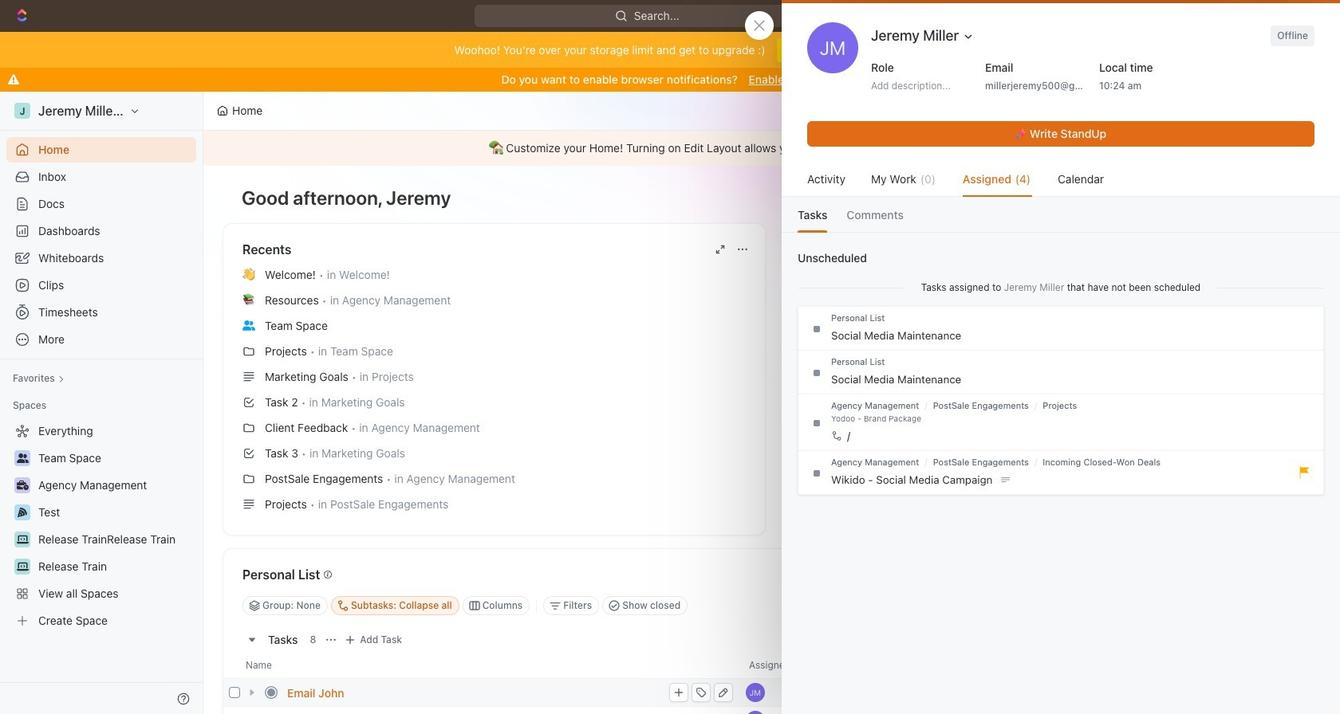 Task type: describe. For each thing, give the bounding box(es) containing it.
2 laptop code image from the top
[[16, 562, 28, 572]]

1 horizontal spatial user group image
[[243, 321, 255, 331]]

pizza slice image
[[18, 508, 27, 518]]

jeremy miller's workspace, , element
[[14, 103, 30, 119]]

0 horizontal spatial user group image
[[16, 454, 28, 464]]

tree inside sidebar navigation
[[6, 419, 196, 634]]

business time image
[[16, 481, 28, 491]]

sidebar navigation
[[0, 92, 207, 715]]



Task type: locate. For each thing, give the bounding box(es) containing it.
1 vertical spatial laptop code image
[[16, 562, 28, 572]]

laptop code image
[[16, 535, 28, 545], [16, 562, 28, 572]]

alert
[[203, 131, 1340, 166]]

0 vertical spatial laptop code image
[[16, 535, 28, 545]]

0 vertical spatial user group image
[[243, 321, 255, 331]]

1 laptop code image from the top
[[16, 535, 28, 545]]

user group image
[[243, 321, 255, 331], [16, 454, 28, 464]]

1 vertical spatial user group image
[[16, 454, 28, 464]]

tree
[[6, 419, 196, 634]]



Task type: vqa. For each thing, say whether or not it's contained in the screenshot.
the Jeremy Miller's Workspace, , element
yes



